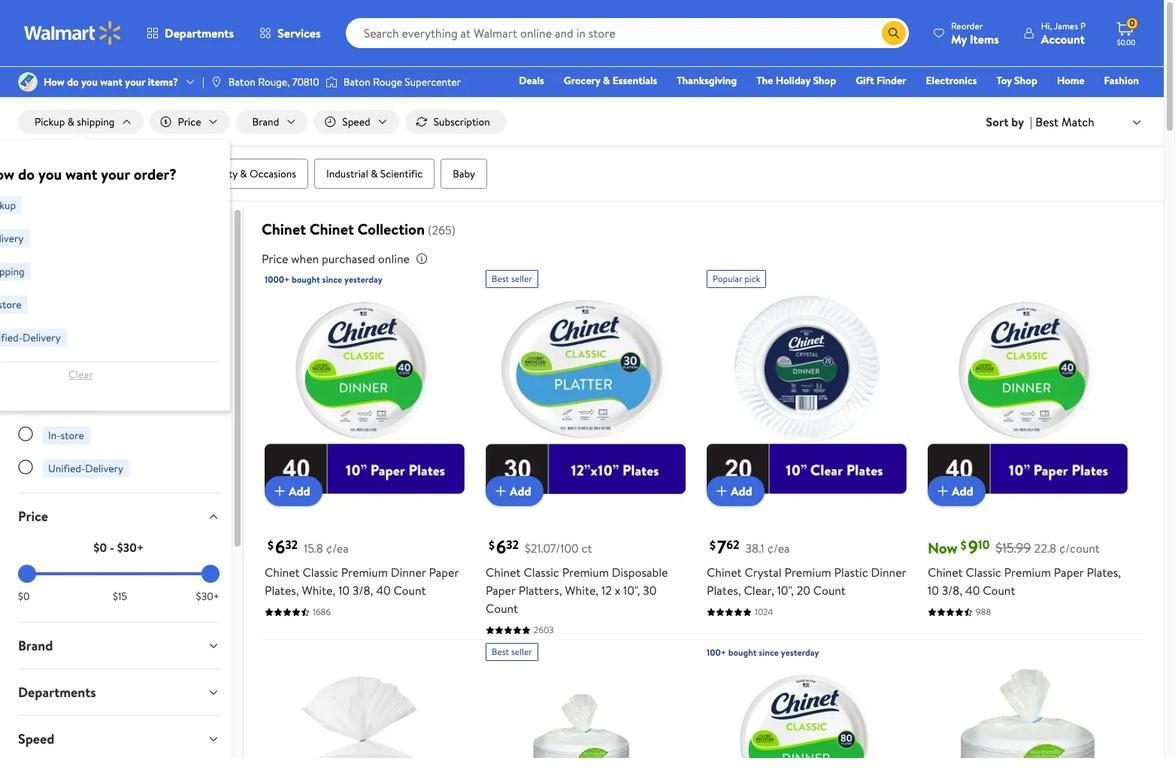 Task type: describe. For each thing, give the bounding box(es) containing it.
& for party & occasions "link"
[[240, 166, 247, 181]]

chinet inside $ 6 32 15.8 ¢/ea chinet classic premium dinner paper plates,  white, 10 3/8, 40 count
[[265, 564, 300, 581]]

holiday
[[776, 73, 811, 88]]

10 for 9
[[928, 582, 939, 599]]

premium for $ 6 32 15.8 ¢/ea chinet classic premium dinner paper plates,  white, 10 3/8, 40 count
[[341, 564, 388, 581]]

1 vertical spatial price button
[[6, 493, 232, 539]]

gifting
[[18, 221, 60, 240]]

$ 6 32 15.8 ¢/ea chinet classic premium dinner paper plates,  white, 10 3/8, 40 count
[[265, 534, 459, 599]]

1024
[[755, 606, 773, 618]]

(265)
[[428, 222, 456, 238]]

james
[[1054, 19, 1079, 32]]

$0 - $30+
[[94, 539, 144, 556]]

chinet chinet collection (265)
[[262, 219, 456, 239]]

baby link
[[441, 159, 487, 189]]

pickup & shipping tab
[[6, 281, 232, 327]]

unified-delivery
[[48, 461, 123, 476]]

baby
[[453, 166, 475, 181]]

p
[[1081, 19, 1086, 32]]

Delivery radio
[[18, 360, 33, 375]]

$ for $ 6 32 15.8 ¢/ea chinet classic premium dinner paper plates,  white, 10 3/8, 40 count
[[268, 537, 274, 554]]

electronics
[[926, 73, 977, 88]]

chinet classic premium disposable paper platters, white, 12  x 10", 30 count image
[[486, 294, 686, 494]]

sort
[[986, 114, 1009, 130]]

best match button
[[1033, 112, 1146, 132]]

plates, for 7
[[707, 582, 741, 599]]

industrial
[[326, 166, 368, 181]]

Search search field
[[346, 18, 909, 48]]

1000+ bought since yesterday
[[265, 273, 383, 286]]

7
[[717, 534, 727, 560]]

occasions
[[250, 166, 296, 181]]

premium for $ 6 32 $21.07/100 ct chinet classic premium disposable paper platters, white, 12  x 10", 30 count
[[562, 564, 609, 581]]

your
[[125, 74, 145, 89]]

$ 6 32 $21.07/100 ct chinet classic premium disposable paper platters, white, 12  x 10", 30 count
[[486, 534, 668, 617]]

now $ 9 10 $15.99 22.8 ¢/count chinet classic premium paper plates, 10 3/8, 40 count
[[928, 534, 1121, 599]]

thanksgiving link
[[670, 72, 744, 89]]

chinet inside '$ 7 62 38.1 ¢/ea chinet crystal premium plastic dinner plates, clear, 10", 20 count'
[[707, 564, 742, 581]]

6 for $ 6 32 15.8 ¢/ea chinet classic premium dinner paper plates,  white, 10 3/8, 40 count
[[275, 534, 285, 560]]

the
[[757, 73, 773, 88]]

walmart+ link
[[1088, 93, 1146, 110]]

departments inside departments 'tab'
[[18, 683, 96, 702]]

gift finder
[[856, 73, 907, 88]]

pickup & shipping for sort and filter section element
[[35, 114, 115, 129]]

pickup & shipping for pickup & shipping tab
[[18, 295, 124, 314]]

$21.07/100
[[525, 540, 579, 557]]

hi,
[[1041, 19, 1052, 32]]

crystal
[[745, 564, 782, 581]]

fashion registry
[[966, 73, 1139, 109]]

brand inside tab
[[18, 636, 53, 655]]

disposable
[[612, 564, 668, 581]]

0 vertical spatial delivery
[[48, 362, 86, 377]]

dinner inside $ 6 32 15.8 ¢/ea chinet classic premium dinner paper plates,  white, 10 3/8, 40 count
[[391, 564, 426, 581]]

0 vertical spatial essentials
[[613, 73, 658, 88]]

brand tab
[[6, 623, 232, 669]]

add to cart image for 7
[[713, 482, 731, 500]]

$30 range field
[[18, 572, 220, 575]]

reorder my items
[[951, 19, 999, 47]]

supercenter
[[405, 74, 461, 89]]

party
[[214, 166, 238, 181]]

since for 100+
[[759, 646, 779, 659]]

& for grocery & essentials link
[[603, 73, 610, 88]]

popular
[[713, 272, 743, 285]]

chinet inside $ 6 32 $21.07/100 ct chinet classic premium disposable paper platters, white, 12  x 10", 30 count
[[486, 564, 521, 581]]

collection
[[358, 219, 425, 239]]

10", inside $ 6 32 $21.07/100 ct chinet classic premium disposable paper platters, white, 12  x 10", 30 count
[[624, 582, 640, 599]]

scientific
[[380, 166, 423, 181]]

$0 for $0
[[18, 589, 30, 604]]

subscription button
[[405, 110, 507, 134]]

$ inside now $ 9 10 $15.99 22.8 ¢/count chinet classic premium paper plates, 10 3/8, 40 count
[[961, 537, 967, 554]]

account
[[1041, 30, 1085, 47]]

baton for baton rouge, 70810
[[229, 74, 256, 89]]

baton for baton rouge supercenter
[[344, 74, 371, 89]]

price tab
[[6, 493, 232, 539]]

white, for $ 6 32 15.8 ¢/ea chinet classic premium dinner paper plates,  white, 10 3/8, 40 count
[[302, 582, 336, 599]]

 image for baton
[[325, 74, 337, 89]]

add for $ 6 32 $21.07/100 ct chinet classic premium disposable paper platters, white, 12  x 10", 30 count
[[510, 483, 531, 499]]

chinet crystal premium plastic dinner plates, clear, 10", 20 count image
[[707, 294, 907, 494]]

-
[[110, 539, 114, 556]]

deals
[[519, 73, 544, 88]]

add for $ 7 62 38.1 ¢/ea chinet crystal premium plastic dinner plates, clear, 10", 20 count
[[731, 483, 753, 499]]

one debit link
[[1017, 93, 1082, 110]]

1 vertical spatial home
[[156, 166, 183, 181]]

chinet paper dinner plates - 165 count image
[[928, 667, 1128, 758]]

the holiday shop link
[[750, 72, 843, 89]]

walmart+
[[1095, 94, 1139, 109]]

reorder
[[951, 19, 983, 32]]

household
[[30, 166, 79, 181]]

1 vertical spatial best
[[492, 272, 509, 285]]

0 vertical spatial departments button
[[134, 15, 247, 51]]

plates, for 6
[[265, 582, 299, 599]]

price inside sort and filter section element
[[178, 114, 201, 129]]

chinet 10 3/8" diameter big party pack, heavy weight paper dinner plates, 165 count, classic white image
[[486, 667, 686, 758]]

62
[[727, 537, 740, 553]]

brand button inside sort and filter section element
[[236, 110, 308, 134]]

one
[[1024, 94, 1047, 109]]

white, for $ 6 32 $21.07/100 ct chinet classic premium disposable paper platters, white, 12  x 10", 30 count
[[565, 582, 599, 599]]

ct
[[582, 540, 592, 557]]

plates, inside now $ 9 10 $15.99 22.8 ¢/count chinet classic premium paper plates, 10 3/8, 40 count
[[1087, 564, 1121, 581]]

plastic
[[835, 564, 868, 581]]

purchased
[[322, 251, 375, 267]]

pickup & shipping button for pickup & shipping tab
[[6, 281, 232, 327]]

38.1
[[746, 540, 765, 557]]

grocery
[[564, 73, 601, 88]]

rouge
[[373, 74, 402, 89]]

classic for $ 6 32 $21.07/100 ct chinet classic premium disposable paper platters, white, 12  x 10", 30 count
[[524, 564, 559, 581]]

best match
[[1036, 113, 1095, 130]]

$15.99
[[996, 538, 1032, 557]]

0 horizontal spatial $30+
[[117, 539, 144, 556]]

by
[[1012, 114, 1024, 130]]

gift
[[856, 73, 874, 88]]

22.8
[[1035, 540, 1057, 557]]

10", inside '$ 7 62 38.1 ¢/ea chinet crystal premium plastic dinner plates, clear, 10", 20 count'
[[777, 582, 794, 599]]

0 horizontal spatial |
[[202, 74, 204, 89]]

hi, james p account
[[1041, 19, 1086, 47]]

paper for $ 6 32 $21.07/100 ct chinet classic premium disposable paper platters, white, 12  x 10", 30 count
[[486, 582, 516, 599]]

speed tab
[[6, 716, 232, 758]]

 image for how
[[18, 72, 38, 92]]

grocery & essentials
[[564, 73, 658, 88]]

toy
[[997, 73, 1012, 88]]

in-store
[[48, 428, 84, 443]]

100+ bought since yesterday
[[707, 646, 819, 659]]

when
[[291, 251, 319, 267]]

electronics link
[[919, 72, 984, 89]]

2 shop from the left
[[1015, 73, 1038, 88]]

0 $0.00
[[1117, 17, 1136, 47]]

yesterday for 1000+ bought since yesterday
[[345, 273, 383, 286]]

party & occasions link
[[201, 159, 308, 189]]

bought for 100+
[[729, 646, 757, 659]]

0 horizontal spatial brand button
[[6, 623, 232, 669]]

popular pick
[[713, 272, 761, 285]]

now
[[928, 538, 958, 558]]

0 vertical spatial home link
[[1051, 72, 1092, 89]]

industrial & scientific link
[[314, 159, 435, 189]]

¢/ea for 6
[[326, 540, 349, 557]]

1 shop from the left
[[813, 73, 836, 88]]

my
[[951, 30, 967, 47]]

fashion link
[[1098, 72, 1146, 89]]

do
[[67, 74, 79, 89]]

count inside '$ 7 62 38.1 ¢/ea chinet crystal premium plastic dinner plates, clear, 10", 20 count'
[[814, 582, 846, 599]]

shipping
[[48, 395, 87, 410]]

4 add from the left
[[952, 483, 974, 499]]

$ for $ 6 32 $21.07/100 ct chinet classic premium disposable paper platters, white, 12  x 10", 30 count
[[489, 537, 495, 554]]



Task type: locate. For each thing, give the bounding box(es) containing it.
0 horizontal spatial white,
[[302, 582, 336, 599]]

0 horizontal spatial classic
[[303, 564, 338, 581]]

0 vertical spatial yesterday
[[345, 273, 383, 286]]

count inside now $ 9 10 $15.99 22.8 ¢/count chinet classic premium paper plates, 10 3/8, 40 count
[[983, 582, 1016, 599]]

1 vertical spatial shipping
[[74, 295, 124, 314]]

3 premium from the left
[[785, 564, 832, 581]]

6 for $ 6 32 $21.07/100 ct chinet classic premium disposable paper platters, white, 12  x 10", 30 count
[[496, 534, 506, 560]]

price down the unified-delivery radio
[[18, 507, 48, 526]]

1 vertical spatial bought
[[729, 646, 757, 659]]

1 horizontal spatial brand button
[[236, 110, 308, 134]]

best
[[1036, 113, 1059, 130], [492, 272, 509, 285], [492, 645, 509, 658]]

2 classic from the left
[[524, 564, 559, 581]]

1 horizontal spatial $30+
[[196, 589, 220, 604]]

1 vertical spatial price
[[262, 251, 288, 267]]

departments button up speed 'tab'
[[6, 669, 232, 715]]

2 10", from the left
[[777, 582, 794, 599]]

6
[[275, 534, 285, 560], [496, 534, 506, 560]]

2 vertical spatial best
[[492, 645, 509, 658]]

10 inside $ 6 32 15.8 ¢/ea chinet classic premium dinner paper plates,  white, 10 3/8, 40 count
[[339, 582, 350, 599]]

services
[[278, 25, 321, 41]]

1 horizontal spatial speed button
[[314, 110, 399, 134]]

price when purchased online
[[262, 251, 410, 267]]

plates, inside $ 6 32 15.8 ¢/ea chinet classic premium dinner paper plates,  white, 10 3/8, 40 count
[[265, 582, 299, 599]]

40 inside now $ 9 10 $15.99 22.8 ¢/count chinet classic premium paper plates, 10 3/8, 40 count
[[966, 582, 980, 599]]

1 classic from the left
[[303, 564, 338, 581]]

count inside $ 6 32 $21.07/100 ct chinet classic premium disposable paper platters, white, 12  x 10", 30 count
[[486, 600, 518, 617]]

add for $ 6 32 15.8 ¢/ea chinet classic premium dinner paper plates,  white, 10 3/8, 40 count
[[289, 483, 310, 499]]

pickup & shipping down do
[[35, 114, 115, 129]]

1 32 from the left
[[285, 537, 298, 553]]

white, up 1686
[[302, 582, 336, 599]]

1 6 from the left
[[275, 534, 285, 560]]

white, left 12
[[565, 582, 599, 599]]

1 horizontal spatial classic
[[524, 564, 559, 581]]

2 white, from the left
[[565, 582, 599, 599]]

10", left 20 at right
[[777, 582, 794, 599]]

shipping for pickup & shipping dropdown button related to pickup & shipping tab
[[74, 295, 124, 314]]

0 horizontal spatial baton
[[229, 74, 256, 89]]

| right by
[[1030, 114, 1033, 130]]

¢/count
[[1060, 540, 1100, 557]]

classic inside now $ 9 10 $15.99 22.8 ¢/count chinet classic premium paper plates, 10 3/8, 40 count
[[966, 564, 1002, 581]]

shipping
[[77, 114, 115, 129], [74, 295, 124, 314]]

0 horizontal spatial since
[[322, 273, 342, 286]]

delivery up the price 'tab'
[[85, 461, 123, 476]]

yesterday down "purchased"
[[345, 273, 383, 286]]

you
[[81, 74, 98, 89]]

0 vertical spatial departments
[[165, 25, 234, 41]]

1 vertical spatial brand
[[18, 636, 53, 655]]

$ for $ 7 62 38.1 ¢/ea chinet crystal premium plastic dinner plates, clear, 10", 20 count
[[710, 537, 716, 554]]

classic up 'platters,'
[[524, 564, 559, 581]]

2 add to cart image from the left
[[934, 482, 952, 500]]

thanksgiving
[[677, 73, 737, 88]]

$ 7 62 38.1 ¢/ea chinet crystal premium plastic dinner plates, clear, 10", 20 count
[[707, 534, 907, 599]]

0 horizontal spatial add to cart image
[[492, 482, 510, 500]]

1 horizontal spatial departments
[[165, 25, 234, 41]]

home link left party
[[143, 159, 195, 189]]

walmart image
[[24, 21, 122, 45]]

988
[[976, 606, 991, 618]]

3/8, inside now $ 9 10 $15.99 22.8 ¢/count chinet classic premium paper plates, 10 3/8, 40 count
[[942, 582, 963, 599]]

32 left $21.07/100
[[506, 537, 519, 553]]

& up clear
[[61, 295, 70, 314]]

pick
[[745, 272, 761, 285]]

industrial & scientific
[[326, 166, 423, 181]]

1 horizontal spatial since
[[759, 646, 779, 659]]

items
[[970, 30, 999, 47]]

gifting tab
[[6, 208, 232, 254]]

1 vertical spatial departments
[[18, 683, 96, 702]]

1 vertical spatial delivery
[[85, 461, 123, 476]]

32 for $ 6 32 $21.07/100 ct chinet classic premium disposable paper platters, white, 12  x 10", 30 count
[[506, 537, 519, 553]]

$ left $21.07/100
[[489, 537, 495, 554]]

10 for 32
[[339, 582, 350, 599]]

& inside tab
[[61, 295, 70, 314]]

pickup inside sort and filter section element
[[35, 114, 65, 129]]

0 horizontal spatial speed button
[[6, 716, 232, 758]]

0 vertical spatial |
[[202, 74, 204, 89]]

$0
[[94, 539, 107, 556], [18, 589, 30, 604]]

pickup for pickup & shipping dropdown button for sort and filter section element
[[35, 114, 65, 129]]

0 horizontal spatial paper
[[429, 564, 459, 581]]

in-
[[48, 428, 61, 443]]

& inside sort and filter section element
[[67, 114, 74, 129]]

2 dinner from the left
[[871, 564, 907, 581]]

baton rouge, 70810
[[229, 74, 319, 89]]

add button up $21.07/100
[[486, 476, 543, 506]]

$ inside $ 6 32 $21.07/100 ct chinet classic premium disposable paper platters, white, 12  x 10", 30 count
[[489, 537, 495, 554]]

price inside 'tab'
[[18, 507, 48, 526]]

0 horizontal spatial 32
[[285, 537, 298, 553]]

shipping inside pickup & shipping tab
[[74, 295, 124, 314]]

speed button down the rouge
[[314, 110, 399, 134]]

x
[[615, 582, 621, 599]]

1 $ from the left
[[268, 537, 274, 554]]

1 white, from the left
[[302, 582, 336, 599]]

$0 range field
[[18, 572, 220, 575]]

pickup & shipping
[[35, 114, 115, 129], [18, 295, 124, 314]]

store
[[61, 428, 84, 443]]

classic inside $ 6 32 15.8 ¢/ea chinet classic premium dinner paper plates,  white, 10 3/8, 40 count
[[303, 564, 338, 581]]

online
[[378, 251, 410, 267]]

1 vertical spatial pickup & shipping
[[18, 295, 124, 314]]

home up debit
[[1057, 73, 1085, 88]]

classic for $ 6 32 15.8 ¢/ea chinet classic premium dinner paper plates,  white, 10 3/8, 40 count
[[303, 564, 338, 581]]

pickup
[[35, 114, 65, 129], [18, 295, 58, 314], [48, 329, 78, 344]]

since down 1024
[[759, 646, 779, 659]]

chinet classic premium paper plates, 10 3/8, 40 count image
[[928, 294, 1128, 494]]

yesterday for 100+ bought since yesterday
[[781, 646, 819, 659]]

1 horizontal spatial |
[[1030, 114, 1033, 130]]

shipping for pickup & shipping dropdown button for sort and filter section element
[[77, 114, 115, 129]]

Walmart Site-Wide search field
[[346, 18, 909, 48]]

2 add button from the left
[[486, 476, 543, 506]]

fulfillment method option group
[[0, 196, 206, 362], [18, 327, 220, 493]]

1 40 from the left
[[376, 582, 391, 599]]

4 $ from the left
[[961, 537, 967, 554]]

1 horizontal spatial bought
[[729, 646, 757, 659]]

pickup & shipping up pickup radio
[[18, 295, 124, 314]]

0 horizontal spatial home
[[156, 166, 183, 181]]

32 left 15.8
[[285, 537, 298, 553]]

0 vertical spatial price button
[[149, 110, 230, 134]]

2 horizontal spatial price
[[262, 251, 288, 267]]

price up 1000+
[[262, 251, 288, 267]]

1 add to cart image from the left
[[492, 482, 510, 500]]

| inside sort and filter section element
[[1030, 114, 1033, 130]]

Pickup radio
[[18, 327, 33, 342]]

rouge,
[[258, 74, 290, 89]]

add up 62 in the right of the page
[[731, 483, 753, 499]]

 image right 70810
[[325, 74, 337, 89]]

1 vertical spatial home link
[[143, 159, 195, 189]]

2 horizontal spatial plates,
[[1087, 564, 1121, 581]]

gift finder link
[[849, 72, 913, 89]]

1 vertical spatial |
[[1030, 114, 1033, 130]]

white, inside $ 6 32 15.8 ¢/ea chinet classic premium dinner paper plates,  white, 10 3/8, 40 count
[[302, 582, 336, 599]]

2 seller from the top
[[511, 645, 532, 658]]

1 vertical spatial speed
[[18, 730, 54, 748]]

1 vertical spatial since
[[759, 646, 779, 659]]

0 horizontal spatial plates,
[[265, 582, 299, 599]]

32 inside $ 6 32 $21.07/100 ct chinet classic premium disposable paper platters, white, 12  x 10", 30 count
[[506, 537, 519, 553]]

price button down items?
[[149, 110, 230, 134]]

add button up 62 in the right of the page
[[707, 476, 765, 506]]

count inside $ 6 32 15.8 ¢/ea chinet classic premium dinner paper plates,  white, 10 3/8, 40 count
[[394, 582, 426, 599]]

yesterday up chinet classic premium disposable paper dinner plates, white, 10 3/8", 80 count image
[[781, 646, 819, 659]]

0 horizontal spatial home link
[[143, 159, 195, 189]]

$0.00
[[1117, 37, 1136, 47]]

grocery & essentials link
[[557, 72, 664, 89]]

brand button up departments 'tab'
[[6, 623, 232, 669]]

2 3/8, from the left
[[942, 582, 963, 599]]

1 ¢/ea from the left
[[326, 540, 349, 557]]

pickup & shipping button for sort and filter section element
[[18, 110, 143, 134]]

1 premium from the left
[[341, 564, 388, 581]]

0 vertical spatial shipping
[[77, 114, 115, 129]]

1 horizontal spatial shop
[[1015, 73, 1038, 88]]

since for 1000+
[[322, 273, 342, 286]]

add button up 9
[[928, 476, 986, 506]]

1 vertical spatial speed button
[[6, 716, 232, 758]]

0 vertical spatial $0
[[94, 539, 107, 556]]

add to cart image for the chinet classic premium disposable paper platters, white, 12  x 10", 30 count image
[[492, 482, 510, 500]]

& inside "link"
[[240, 166, 247, 181]]

1 horizontal spatial brand
[[252, 114, 279, 129]]

seller
[[511, 272, 532, 285], [511, 645, 532, 658]]

departments tab
[[6, 669, 232, 715]]

add to cart image for 6
[[271, 482, 289, 500]]

$ left 15.8
[[268, 537, 274, 554]]

fulfillment method option group containing pickup
[[18, 327, 220, 493]]

home
[[1057, 73, 1085, 88], [156, 166, 183, 181]]

shop right holiday in the top right of the page
[[813, 73, 836, 88]]

& right party
[[240, 166, 247, 181]]

¢/ea inside '$ 7 62 38.1 ¢/ea chinet crystal premium plastic dinner plates, clear, 10", 20 count'
[[767, 540, 790, 557]]

pickup & shipping button down do
[[18, 110, 143, 134]]

1 horizontal spatial 40
[[966, 582, 980, 599]]

$ inside $ 6 32 15.8 ¢/ea chinet classic premium dinner paper plates,  white, 10 3/8, 40 count
[[268, 537, 274, 554]]

speed inside sort and filter section element
[[342, 114, 371, 129]]

2 best seller from the top
[[492, 645, 532, 658]]

1 horizontal spatial yesterday
[[781, 646, 819, 659]]

40 for 32
[[376, 582, 391, 599]]

1686
[[313, 606, 331, 618]]

pickup & shipping button
[[18, 110, 143, 134], [6, 281, 232, 327]]

1 horizontal spatial speed
[[342, 114, 371, 129]]

& for industrial & scientific link
[[371, 166, 378, 181]]

0 horizontal spatial shop
[[813, 73, 836, 88]]

0 horizontal spatial speed
[[18, 730, 54, 748]]

add button for $ 6 32 15.8 ¢/ea chinet classic premium dinner paper plates,  white, 10 3/8, 40 count
[[265, 476, 322, 506]]

1 dinner from the left
[[391, 564, 426, 581]]

3/8, inside $ 6 32 15.8 ¢/ea chinet classic premium dinner paper plates,  white, 10 3/8, 40 count
[[353, 582, 373, 599]]

0 horizontal spatial  image
[[18, 72, 38, 92]]

finder
[[877, 73, 907, 88]]

2 6 from the left
[[496, 534, 506, 560]]

2 horizontal spatial 10
[[979, 537, 990, 553]]

add button up 15.8
[[265, 476, 322, 506]]

pickup for pickup & shipping dropdown button related to pickup & shipping tab
[[18, 295, 58, 314]]

0 horizontal spatial 40
[[376, 582, 391, 599]]

price
[[178, 114, 201, 129], [262, 251, 288, 267], [18, 507, 48, 526]]

¢/ea right 15.8
[[326, 540, 349, 557]]

legal information image
[[416, 253, 428, 265]]

3/8, for 32
[[353, 582, 373, 599]]

chinet inside now $ 9 10 $15.99 22.8 ¢/count chinet classic premium paper plates, 10 3/8, 40 count
[[928, 564, 963, 581]]

0 vertical spatial home
[[1057, 73, 1085, 88]]

brand button down baton rouge, 70810
[[236, 110, 308, 134]]

chinet classic premium dinner paper plates,  white, 10 3/8, 40 count image
[[265, 294, 465, 494]]

pickup up pickup radio
[[18, 295, 58, 314]]

1 horizontal spatial baton
[[344, 74, 371, 89]]

paper inside $ 6 32 15.8 ¢/ea chinet classic premium dinner paper plates,  white, 10 3/8, 40 count
[[429, 564, 459, 581]]

1 add to cart image from the left
[[271, 482, 289, 500]]

since down the price when purchased online
[[322, 273, 342, 286]]

6 left $21.07/100
[[496, 534, 506, 560]]

essentials right the household
[[81, 166, 125, 181]]

0 horizontal spatial 3/8,
[[353, 582, 373, 599]]

1 3/8, from the left
[[353, 582, 373, 599]]

paper
[[429, 564, 459, 581], [1054, 564, 1084, 581], [486, 582, 516, 599]]

$ inside '$ 7 62 38.1 ¢/ea chinet crystal premium plastic dinner plates, clear, 10", 20 count'
[[710, 537, 716, 554]]

6 inside $ 6 32 $21.07/100 ct chinet classic premium disposable paper platters, white, 12  x 10", 30 count
[[496, 534, 506, 560]]

clear button
[[0, 363, 206, 387]]

add to cart image for chinet classic premium paper plates, 10 3/8, 40 count image
[[934, 482, 952, 500]]

premium inside $ 6 32 15.8 ¢/ea chinet classic premium dinner paper plates,  white, 10 3/8, 40 count
[[341, 564, 388, 581]]

sort by |
[[986, 114, 1033, 130]]

1 vertical spatial $30+
[[196, 589, 220, 604]]

6 inside $ 6 32 15.8 ¢/ea chinet classic premium dinner paper plates,  white, 10 3/8, 40 count
[[275, 534, 285, 560]]

search icon image
[[888, 27, 900, 39]]

debit
[[1049, 94, 1075, 109]]

paper inside now $ 9 10 $15.99 22.8 ¢/count chinet classic premium paper plates, 10 3/8, 40 count
[[1054, 564, 1084, 581]]

premium inside $ 6 32 $21.07/100 ct chinet classic premium disposable paper platters, white, 12  x 10", 30 count
[[562, 564, 609, 581]]

departments button up items?
[[134, 15, 247, 51]]

0 horizontal spatial 10",
[[624, 582, 640, 599]]

2 32 from the left
[[506, 537, 519, 553]]

essentials
[[613, 73, 658, 88], [81, 166, 125, 181]]

None checkbox
[[18, 254, 32, 268]]

1 seller from the top
[[511, 272, 532, 285]]

unified-
[[48, 461, 85, 476]]

classic down 9
[[966, 564, 1002, 581]]

4 add button from the left
[[928, 476, 986, 506]]

1 vertical spatial best seller
[[492, 645, 532, 658]]

0 vertical spatial pickup
[[35, 114, 65, 129]]

household essentials
[[30, 166, 125, 181]]

2 premium from the left
[[562, 564, 609, 581]]

2 add to cart image from the left
[[713, 482, 731, 500]]

essentials down search search box
[[613, 73, 658, 88]]

70810
[[292, 74, 319, 89]]

price button up $0 "range field"
[[6, 493, 232, 539]]

 image
[[18, 72, 38, 92], [325, 74, 337, 89]]

0 horizontal spatial essentials
[[81, 166, 125, 181]]

1 horizontal spatial 10
[[928, 582, 939, 599]]

40 for 9
[[966, 582, 980, 599]]

pickup & shipping button up clear button
[[6, 281, 232, 327]]

add up 15.8
[[289, 483, 310, 499]]

brand inside sort and filter section element
[[252, 114, 279, 129]]

shipping up clear button
[[74, 295, 124, 314]]

 image left how on the left
[[18, 72, 38, 92]]

1 horizontal spatial 3/8,
[[942, 582, 963, 599]]

1 horizontal spatial home
[[1057, 73, 1085, 88]]

registry
[[966, 94, 1005, 109]]

3 classic from the left
[[966, 564, 1002, 581]]

0 vertical spatial seller
[[511, 272, 532, 285]]

pickup down how on the left
[[35, 114, 65, 129]]

premium inside now $ 9 10 $15.99 22.8 ¢/count chinet classic premium paper plates, 10 3/8, 40 count
[[1005, 564, 1051, 581]]

1 horizontal spatial dinner
[[871, 564, 907, 581]]

pickup inside fulfillment method option group
[[48, 329, 78, 344]]

2 vertical spatial price
[[18, 507, 48, 526]]

10", right x
[[624, 582, 640, 599]]

dinner
[[391, 564, 426, 581], [871, 564, 907, 581]]

sort and filter section element
[[0, 98, 1164, 146]]

2 horizontal spatial paper
[[1054, 564, 1084, 581]]

30
[[643, 582, 657, 599]]

0 horizontal spatial departments
[[18, 683, 96, 702]]

bought right 100+ on the right bottom of the page
[[729, 646, 757, 659]]

$ left 9
[[961, 537, 967, 554]]

0 horizontal spatial add to cart image
[[271, 482, 289, 500]]

pickup inside pickup & shipping tab
[[18, 295, 58, 314]]

15.8
[[304, 540, 323, 557]]

6 left 15.8
[[275, 534, 285, 560]]

premium inside '$ 7 62 38.1 ¢/ea chinet crystal premium plastic dinner plates, clear, 10", 20 count'
[[785, 564, 832, 581]]

$0 for $0 - $30+
[[94, 539, 107, 556]]

In-store radio
[[18, 427, 33, 442]]

0
[[1130, 17, 1135, 29]]

|
[[202, 74, 204, 89], [1030, 114, 1033, 130]]

2 ¢/ea from the left
[[767, 540, 790, 557]]

0 vertical spatial best seller
[[492, 272, 532, 285]]

1 horizontal spatial 10",
[[777, 582, 794, 599]]

2 baton from the left
[[344, 74, 371, 89]]

3 add button from the left
[[707, 476, 765, 506]]

shipping inside sort and filter section element
[[77, 114, 115, 129]]

how
[[44, 74, 65, 89]]

 image
[[210, 76, 223, 88]]

1 horizontal spatial white,
[[565, 582, 599, 599]]

one debit
[[1024, 94, 1075, 109]]

deals link
[[512, 72, 551, 89]]

how do you want your items?
[[44, 74, 178, 89]]

3/8,
[[353, 582, 373, 599], [942, 582, 963, 599]]

baton left the rouge
[[344, 74, 371, 89]]

Unified-Delivery radio
[[18, 460, 33, 475]]

baton left rouge,
[[229, 74, 256, 89]]

0 vertical spatial best
[[1036, 113, 1059, 130]]

speed
[[342, 114, 371, 129], [18, 730, 54, 748]]

bought for 1000+
[[292, 273, 320, 286]]

& down do
[[67, 114, 74, 129]]

pickup right pickup radio
[[48, 329, 78, 344]]

delivery up shipping
[[48, 362, 86, 377]]

1 baton from the left
[[229, 74, 256, 89]]

4 premium from the left
[[1005, 564, 1051, 581]]

home link up debit
[[1051, 72, 1092, 89]]

bought down when
[[292, 273, 320, 286]]

add up 9
[[952, 483, 974, 499]]

$ left 7
[[710, 537, 716, 554]]

0 horizontal spatial bought
[[292, 273, 320, 286]]

3 $ from the left
[[710, 537, 716, 554]]

1 vertical spatial pickup & shipping button
[[6, 281, 232, 327]]

0 horizontal spatial 10
[[339, 582, 350, 599]]

paper for $ 6 32 15.8 ¢/ea chinet classic premium dinner paper plates,  white, 10 3/8, 40 count
[[429, 564, 459, 581]]

0 vertical spatial $30+
[[117, 539, 144, 556]]

gifting button
[[6, 208, 232, 254]]

add to cart image
[[492, 482, 510, 500], [934, 482, 952, 500]]

price down items?
[[178, 114, 201, 129]]

¢/ea for 7
[[767, 540, 790, 557]]

$15
[[113, 589, 127, 604]]

pickup & shipping inside sort and filter section element
[[35, 114, 115, 129]]

1 best seller from the top
[[492, 272, 532, 285]]

0 horizontal spatial brand
[[18, 636, 53, 655]]

household essentials link
[[18, 159, 137, 189]]

match
[[1062, 113, 1095, 130]]

home left party
[[156, 166, 183, 181]]

& right industrial
[[371, 166, 378, 181]]

1 horizontal spatial home link
[[1051, 72, 1092, 89]]

1 add from the left
[[289, 483, 310, 499]]

1 horizontal spatial 32
[[506, 537, 519, 553]]

best inside dropdown button
[[1036, 113, 1059, 130]]

white,
[[302, 582, 336, 599], [565, 582, 599, 599]]

the holiday shop
[[757, 73, 836, 88]]

add button for $ 7 62 38.1 ¢/ea chinet crystal premium plastic dinner plates, clear, 10", 20 count
[[707, 476, 765, 506]]

0 horizontal spatial dinner
[[391, 564, 426, 581]]

32 for $ 6 32 15.8 ¢/ea chinet classic premium dinner paper plates,  white, 10 3/8, 40 count
[[285, 537, 298, 553]]

1000+
[[265, 273, 290, 286]]

| right items?
[[202, 74, 204, 89]]

items?
[[148, 74, 178, 89]]

1 horizontal spatial add to cart image
[[713, 482, 731, 500]]

platters,
[[519, 582, 562, 599]]

brand
[[252, 114, 279, 129], [18, 636, 53, 655]]

classic down 15.8
[[303, 564, 338, 581]]

pickup & shipping inside tab
[[18, 295, 124, 314]]

yesterday
[[345, 273, 383, 286], [781, 646, 819, 659]]

1 horizontal spatial ¢/ea
[[767, 540, 790, 557]]

¢/ea inside $ 6 32 15.8 ¢/ea chinet classic premium dinner paper plates,  white, 10 3/8, 40 count
[[326, 540, 349, 557]]

chinet classic premium disposable paper dinner plates, white, 10 3/8", 80 count image
[[707, 667, 907, 758]]

chinet classic white 12-5/8 x 10" platters (100 count) image
[[265, 667, 465, 758]]

speed inside 'tab'
[[18, 730, 54, 748]]

1 horizontal spatial plates,
[[707, 582, 741, 599]]

2 horizontal spatial classic
[[966, 564, 1002, 581]]

dinner inside '$ 7 62 38.1 ¢/ea chinet crystal premium plastic dinner plates, clear, 10", 20 count'
[[871, 564, 907, 581]]

0 horizontal spatial price
[[18, 507, 48, 526]]

clear,
[[744, 582, 775, 599]]

1 vertical spatial seller
[[511, 645, 532, 658]]

classic inside $ 6 32 $21.07/100 ct chinet classic premium disposable paper platters, white, 12  x 10", 30 count
[[524, 564, 559, 581]]

0 vertical spatial price
[[178, 114, 201, 129]]

shop right the toy
[[1015, 73, 1038, 88]]

2 $ from the left
[[489, 537, 495, 554]]

& right the grocery
[[603, 73, 610, 88]]

3 add from the left
[[731, 483, 753, 499]]

services button
[[247, 15, 334, 51]]

0 vertical spatial bought
[[292, 273, 320, 286]]

speed button
[[314, 110, 399, 134], [6, 716, 232, 758]]

1 add button from the left
[[265, 476, 322, 506]]

2 add from the left
[[510, 483, 531, 499]]

1 10", from the left
[[624, 582, 640, 599]]

baton rouge supercenter
[[344, 74, 461, 89]]

¢/ea right 38.1
[[767, 540, 790, 557]]

3/8, for 9
[[942, 582, 963, 599]]

shop
[[813, 73, 836, 88], [1015, 73, 1038, 88]]

40 inside $ 6 32 15.8 ¢/ea chinet classic premium dinner paper plates,  white, 10 3/8, 40 count
[[376, 582, 391, 599]]

add to cart image
[[271, 482, 289, 500], [713, 482, 731, 500]]

paper inside $ 6 32 $21.07/100 ct chinet classic premium disposable paper platters, white, 12  x 10", 30 count
[[486, 582, 516, 599]]

9
[[969, 534, 979, 560]]

add up $21.07/100
[[510, 483, 531, 499]]

0 horizontal spatial yesterday
[[345, 273, 383, 286]]

plates, inside '$ 7 62 38.1 ¢/ea chinet crystal premium plastic dinner plates, clear, 10", 20 count'
[[707, 582, 741, 599]]

2 40 from the left
[[966, 582, 980, 599]]

1 horizontal spatial essentials
[[613, 73, 658, 88]]

add button for $ 6 32 $21.07/100 ct chinet classic premium disposable paper platters, white, 12  x 10", 30 count
[[486, 476, 543, 506]]

shipping down you
[[77, 114, 115, 129]]

10",
[[624, 582, 640, 599], [777, 582, 794, 599]]

white, inside $ 6 32 $21.07/100 ct chinet classic premium disposable paper platters, white, 12  x 10", 30 count
[[565, 582, 599, 599]]

0 vertical spatial brand button
[[236, 110, 308, 134]]

1 vertical spatial departments button
[[6, 669, 232, 715]]

premium for $ 7 62 38.1 ¢/ea chinet crystal premium plastic dinner plates, clear, 10", 20 count
[[785, 564, 832, 581]]

1 horizontal spatial 6
[[496, 534, 506, 560]]

1 horizontal spatial $0
[[94, 539, 107, 556]]

2603
[[534, 624, 554, 636]]

speed button down departments 'tab'
[[6, 716, 232, 758]]

32 inside $ 6 32 15.8 ¢/ea chinet classic premium dinner paper plates,  white, 10 3/8, 40 count
[[285, 537, 298, 553]]

0 horizontal spatial ¢/ea
[[326, 540, 349, 557]]



Task type: vqa. For each thing, say whether or not it's contained in the screenshot.
the Speed tab
yes



